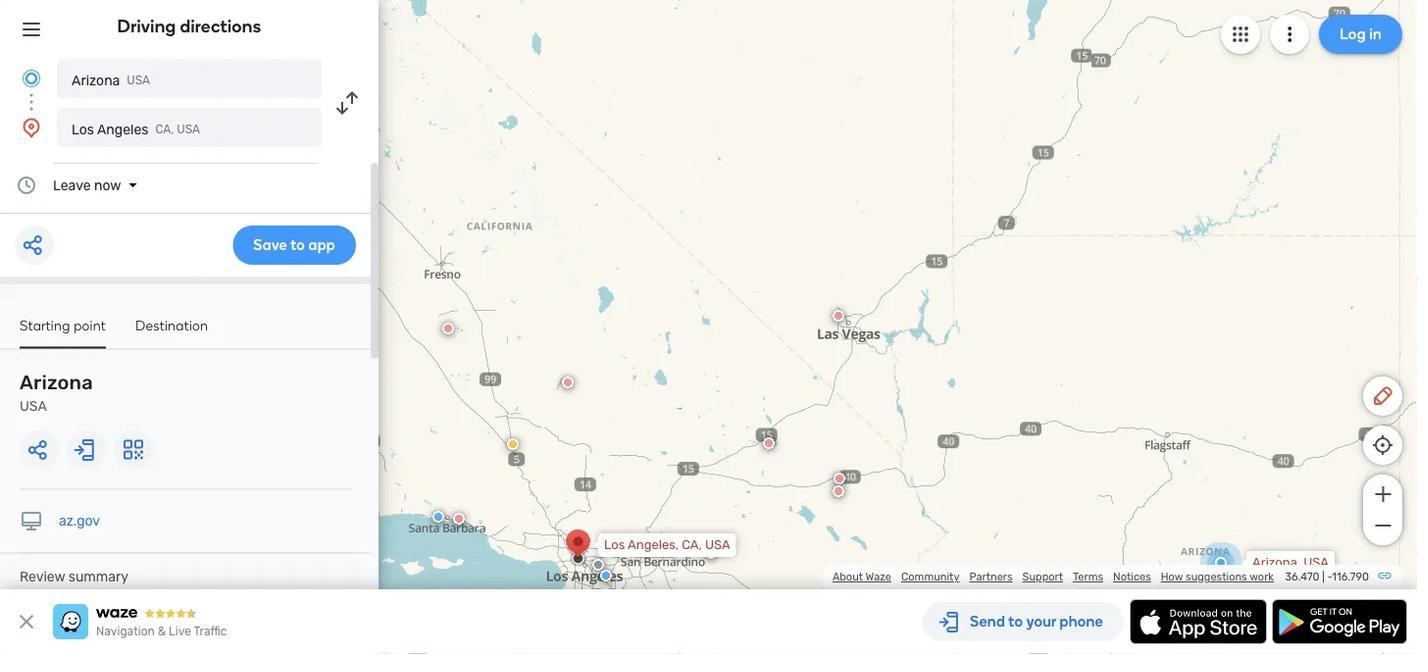 Task type: vqa. For each thing, say whether or not it's contained in the screenshot.
Show reviews
no



Task type: describe. For each thing, give the bounding box(es) containing it.
accident image
[[592, 559, 604, 571]]

ca, for angeles
[[155, 123, 174, 136]]

starting point button
[[20, 317, 106, 349]]

how suggestions work link
[[1161, 570, 1274, 584]]

location image
[[20, 116, 43, 139]]

police image
[[600, 570, 612, 582]]

leave
[[53, 177, 91, 193]]

x image
[[15, 610, 38, 634]]

-
[[1328, 570, 1332, 584]]

los for angeles,
[[604, 538, 625, 553]]

directions
[[180, 16, 261, 37]]

about
[[833, 570, 863, 584]]

notices link
[[1113, 570, 1151, 584]]

arizona, usa
[[1253, 555, 1329, 570]]

0 vertical spatial arizona
[[72, 72, 120, 88]]

terms
[[1073, 570, 1103, 584]]

az.gov
[[59, 513, 100, 529]]

angeles,
[[628, 538, 679, 553]]

summary
[[68, 569, 129, 585]]

pencil image
[[1371, 384, 1395, 408]]

destination button
[[135, 317, 208, 347]]

community link
[[901, 570, 960, 584]]

zoom in image
[[1371, 483, 1395, 506]]

police image
[[433, 511, 444, 523]]

review summary
[[20, 569, 129, 585]]

1 vertical spatial arizona
[[20, 371, 93, 394]]

destination
[[135, 317, 208, 333]]

zoom out image
[[1371, 514, 1395, 538]]

starting point
[[20, 317, 106, 333]]

community
[[901, 570, 960, 584]]

live
[[169, 625, 191, 639]]

&
[[158, 625, 166, 639]]

driving directions
[[117, 16, 261, 37]]

about waze community partners support terms notices how suggestions work
[[833, 570, 1274, 584]]



Task type: locate. For each thing, give the bounding box(es) containing it.
0 vertical spatial ca,
[[155, 123, 174, 136]]

ca,
[[155, 123, 174, 136], [682, 538, 702, 553]]

computer image
[[20, 510, 43, 533]]

arizona up angeles
[[72, 72, 120, 88]]

arizona usa down starting point button
[[20, 371, 93, 414]]

los angeles ca, usa
[[72, 121, 200, 137]]

arizona,
[[1253, 555, 1301, 570]]

1 vertical spatial los
[[604, 538, 625, 553]]

116.790
[[1332, 570, 1369, 584]]

work
[[1250, 570, 1274, 584]]

road closed image
[[442, 323, 454, 334], [562, 377, 574, 388], [763, 437, 775, 449], [834, 473, 845, 485]]

notices
[[1113, 570, 1151, 584]]

partners
[[970, 570, 1013, 584]]

arizona down starting point button
[[20, 371, 93, 394]]

az.gov link
[[59, 513, 100, 529]]

0 vertical spatial los
[[72, 121, 94, 137]]

1 horizontal spatial los
[[604, 538, 625, 553]]

road closed image
[[833, 310, 845, 322], [833, 486, 845, 497], [453, 513, 465, 525], [705, 547, 717, 559]]

waze
[[866, 570, 892, 584]]

support
[[1023, 570, 1063, 584]]

arizona
[[72, 72, 120, 88], [20, 371, 93, 394]]

1 vertical spatial arizona usa
[[20, 371, 93, 414]]

terms link
[[1073, 570, 1103, 584]]

clock image
[[15, 174, 38, 197]]

ca, for angeles,
[[682, 538, 702, 553]]

hazard image
[[507, 438, 519, 450]]

0 horizontal spatial ca,
[[155, 123, 174, 136]]

los left angeles
[[72, 121, 94, 137]]

now
[[94, 177, 121, 193]]

usa inside los angeles ca, usa
[[177, 123, 200, 136]]

link image
[[1377, 568, 1393, 584]]

4.3
[[252, 584, 336, 649]]

los
[[72, 121, 94, 137], [604, 538, 625, 553]]

0 vertical spatial arizona usa
[[72, 72, 150, 88]]

|
[[1322, 570, 1325, 584]]

partners link
[[970, 570, 1013, 584]]

36.470
[[1285, 570, 1320, 584]]

suggestions
[[1186, 570, 1247, 584]]

navigation & live traffic
[[96, 625, 227, 639]]

current location image
[[20, 67, 43, 90]]

1 horizontal spatial ca,
[[682, 538, 702, 553]]

driving
[[117, 16, 176, 37]]

starting
[[20, 317, 70, 333]]

36.470 | -116.790
[[1285, 570, 1369, 584]]

leave now
[[53, 177, 121, 193]]

los angeles, ca, usa
[[604, 538, 730, 553]]

how
[[1161, 570, 1183, 584]]

review
[[20, 569, 65, 585]]

ca, right angeles
[[155, 123, 174, 136]]

los for angeles
[[72, 121, 94, 137]]

arizona usa
[[72, 72, 150, 88], [20, 371, 93, 414]]

los up accident icon
[[604, 538, 625, 553]]

usa
[[127, 74, 150, 87], [177, 123, 200, 136], [20, 398, 47, 414], [705, 538, 730, 553], [1304, 555, 1329, 570]]

traffic
[[194, 625, 227, 639]]

point
[[74, 317, 106, 333]]

0 horizontal spatial los
[[72, 121, 94, 137]]

support link
[[1023, 570, 1063, 584]]

ca, inside los angeles ca, usa
[[155, 123, 174, 136]]

arizona usa up angeles
[[72, 72, 150, 88]]

angeles
[[97, 121, 149, 137]]

about waze link
[[833, 570, 892, 584]]

navigation
[[96, 625, 155, 639]]

1 vertical spatial ca,
[[682, 538, 702, 553]]

ca, right angeles,
[[682, 538, 702, 553]]



